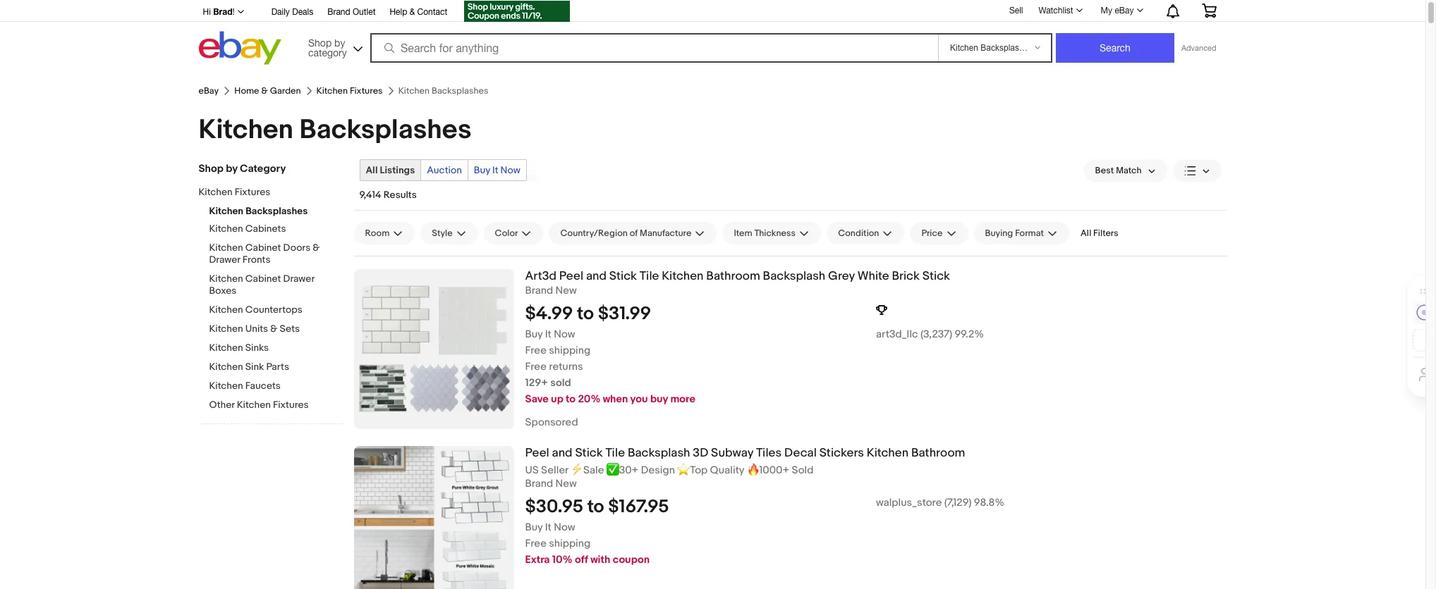 Task type: describe. For each thing, give the bounding box(es) containing it.
kitchen backsplashes
[[199, 114, 472, 147]]

now for $30.95
[[554, 521, 576, 535]]

design
[[641, 464, 675, 478]]

brand inside account 'navigation'
[[328, 7, 350, 17]]

0 vertical spatial buy
[[474, 164, 490, 176]]

results
[[384, 189, 417, 201]]

buy it now
[[474, 164, 521, 176]]

main content containing $4.99
[[354, 147, 1228, 590]]

2 cabinet from the top
[[245, 273, 281, 285]]

$31.99
[[598, 303, 651, 325]]

contact
[[417, 7, 448, 17]]

parts
[[266, 361, 289, 373]]

style
[[432, 228, 453, 239]]

coupon
[[613, 554, 650, 567]]

buying format button
[[974, 222, 1070, 245]]

kitchen fixtures kitchen backsplashes kitchen cabinets kitchen cabinet doors & drawer fronts kitchen cabinet drawer boxes kitchen countertops kitchen units & sets kitchen sinks kitchen sink parts kitchen faucets other kitchen fixtures
[[199, 186, 320, 411]]

it for $4.99
[[545, 328, 552, 341]]

peel and stick tile backsplash 3d subway tiles decal stickers kitchen bathroom us seller ⚡sale ✅30+ design ⭐top quality 🔥1000+ sold brand new
[[525, 447, 966, 491]]

style button
[[421, 222, 478, 245]]

hi
[[203, 7, 211, 17]]

more
[[671, 393, 696, 406]]

3d
[[693, 447, 709, 461]]

& left sets
[[270, 323, 278, 335]]

cabinets
[[245, 223, 286, 235]]

kitchen faucets link
[[209, 380, 343, 394]]

sink
[[245, 361, 264, 373]]

account navigation
[[195, 0, 1228, 24]]

price
[[922, 228, 943, 239]]

buy for $30.95
[[525, 521, 543, 535]]

home & garden
[[234, 85, 301, 97]]

when
[[603, 393, 628, 406]]

sponsored
[[525, 416, 578, 430]]

decal
[[785, 447, 817, 461]]

shipping for $30.95
[[549, 538, 591, 551]]

by for category
[[226, 162, 238, 176]]

help
[[390, 7, 407, 17]]

2 horizontal spatial stick
[[923, 270, 951, 284]]

98.8%
[[974, 497, 1005, 510]]

1 horizontal spatial fixtures
[[273, 399, 309, 411]]

free for $30.95
[[525, 538, 547, 551]]

sold
[[792, 464, 814, 478]]

1 vertical spatial drawer
[[283, 273, 315, 285]]

art3d peel and stick tile kitchen bathroom backsplash grey white brick stick image
[[354, 270, 514, 430]]

with
[[591, 554, 611, 567]]

us
[[525, 464, 539, 478]]

returns
[[549, 360, 583, 374]]

faucets
[[245, 380, 281, 392]]

get the coupon image
[[465, 1, 570, 22]]

peel inside peel and stick tile backsplash 3d subway tiles decal stickers kitchen bathroom us seller ⚡sale ✅30+ design ⭐top quality 🔥1000+ sold brand new
[[525, 447, 550, 461]]

1 cabinet from the top
[[245, 242, 281, 254]]

grey
[[829, 270, 855, 284]]

filters
[[1094, 228, 1119, 239]]

$167.95
[[609, 497, 669, 519]]

my
[[1101, 6, 1113, 16]]

buying
[[985, 228, 1014, 239]]

9,414
[[360, 189, 381, 201]]

watchlist
[[1039, 6, 1074, 16]]

kitchen sink parts link
[[209, 361, 343, 375]]

peel and stick tile backsplash 3d subway tiles decal stickers kitchen bathroom link
[[525, 447, 1228, 461]]

brick
[[892, 270, 920, 284]]

art3d peel and stick tile kitchen bathroom backsplash grey white brick stick link
[[525, 270, 1228, 284]]

best match button
[[1084, 159, 1168, 182]]

country/region of manufacture button
[[549, 222, 717, 245]]

buy it now link
[[468, 160, 526, 181]]

countertops
[[245, 304, 303, 316]]

save
[[525, 393, 549, 406]]

shop by category
[[308, 37, 347, 58]]

1 vertical spatial kitchen fixtures link
[[199, 186, 333, 200]]

shop for shop by category
[[308, 37, 332, 48]]

your shopping cart image
[[1201, 4, 1218, 18]]

quality
[[710, 464, 745, 478]]

color button
[[484, 222, 544, 245]]

all filters button
[[1075, 222, 1125, 245]]

daily
[[271, 7, 290, 17]]

room button
[[354, 222, 415, 245]]

and inside peel and stick tile backsplash 3d subway tiles decal stickers kitchen bathroom us seller ⚡sale ✅30+ design ⭐top quality 🔥1000+ sold brand new
[[552, 447, 573, 461]]

garden
[[270, 85, 301, 97]]

kitchen cabinets link
[[209, 223, 343, 236]]

all listings
[[366, 164, 415, 176]]

white
[[858, 270, 890, 284]]

!
[[233, 7, 235, 17]]

advanced
[[1182, 44, 1217, 52]]

all filters
[[1081, 228, 1119, 239]]

fixtures for kitchen fixtures kitchen backsplashes kitchen cabinets kitchen cabinet doors & drawer fronts kitchen cabinet drawer boxes kitchen countertops kitchen units & sets kitchen sinks kitchen sink parts kitchen faucets other kitchen fixtures
[[235, 186, 271, 198]]

buy for $4.99
[[525, 328, 543, 341]]

daily deals link
[[271, 5, 313, 20]]

new inside art3d peel and stick tile kitchen bathroom backsplash grey white brick stick brand new
[[556, 284, 577, 298]]

watchlist link
[[1031, 2, 1089, 19]]

sell
[[1010, 5, 1024, 15]]

& right home
[[261, 85, 268, 97]]

backsplash inside peel and stick tile backsplash 3d subway tiles decal stickers kitchen bathroom us seller ⚡sale ✅30+ design ⭐top quality 🔥1000+ sold brand new
[[628, 447, 691, 461]]

best
[[1096, 165, 1114, 176]]

kitchen countertops link
[[209, 304, 343, 318]]

✅30+
[[607, 464, 639, 478]]

advanced link
[[1175, 34, 1224, 62]]

other
[[209, 399, 235, 411]]

price button
[[911, 222, 969, 245]]

🔥1000+
[[747, 464, 790, 478]]

boxes
[[209, 285, 237, 297]]

0 vertical spatial kitchen fixtures link
[[317, 85, 383, 97]]

thickness
[[755, 228, 796, 239]]

sinks
[[245, 342, 269, 354]]

extra
[[525, 554, 550, 567]]

kitchen cabinet doors & drawer fronts link
[[209, 242, 343, 267]]



Task type: vqa. For each thing, say whether or not it's contained in the screenshot.
the bottommost Tile
yes



Task type: locate. For each thing, give the bounding box(es) containing it.
1 free from the top
[[525, 344, 547, 358]]

units
[[245, 323, 268, 335]]

(7,129)
[[945, 497, 972, 510]]

0 vertical spatial and
[[586, 270, 607, 284]]

up
[[551, 393, 564, 406]]

backsplash down thickness
[[763, 270, 826, 284]]

deals
[[292, 7, 313, 17]]

auction
[[427, 164, 462, 176]]

0 vertical spatial drawer
[[209, 254, 240, 266]]

ebay link
[[199, 85, 219, 97]]

stick up $31.99
[[610, 270, 637, 284]]

1 horizontal spatial peel
[[560, 270, 584, 284]]

daily deals
[[271, 7, 313, 17]]

now down $30.95
[[554, 521, 576, 535]]

0 horizontal spatial backsplash
[[628, 447, 691, 461]]

1 vertical spatial tile
[[606, 447, 625, 461]]

1 vertical spatial by
[[226, 162, 238, 176]]

1 vertical spatial buy
[[525, 328, 543, 341]]

cabinet
[[245, 242, 281, 254], [245, 273, 281, 285]]

tile inside art3d peel and stick tile kitchen bathroom backsplash grey white brick stick brand new
[[640, 270, 659, 284]]

0 horizontal spatial ebay
[[199, 85, 219, 97]]

0 vertical spatial backsplash
[[763, 270, 826, 284]]

0 vertical spatial backsplashes
[[300, 114, 472, 147]]

sold
[[551, 377, 571, 390]]

0 horizontal spatial bathroom
[[707, 270, 761, 284]]

3 free from the top
[[525, 538, 547, 551]]

0 vertical spatial cabinet
[[245, 242, 281, 254]]

(3,237)
[[921, 328, 953, 341]]

buying format
[[985, 228, 1044, 239]]

by inside shop by category
[[335, 37, 345, 48]]

drawer up "boxes" on the left
[[209, 254, 240, 266]]

it inside '$4.99 to $31.99 buy it now free shipping free returns 129+ sold save up to 20% when you buy more'
[[545, 328, 552, 341]]

2 vertical spatial fixtures
[[273, 399, 309, 411]]

free
[[525, 344, 547, 358], [525, 360, 547, 374], [525, 538, 547, 551]]

top rated plus image
[[876, 305, 888, 316]]

0 vertical spatial free
[[525, 344, 547, 358]]

0 horizontal spatial all
[[366, 164, 378, 176]]

it down $30.95
[[545, 521, 552, 535]]

ebay
[[1115, 6, 1134, 16], [199, 85, 219, 97]]

shipping
[[549, 344, 591, 358], [549, 538, 591, 551]]

art3d
[[525, 270, 557, 284]]

1 vertical spatial backsplash
[[628, 447, 691, 461]]

to right $4.99
[[577, 303, 594, 325]]

kitchen inside peel and stick tile backsplash 3d subway tiles decal stickers kitchen bathroom us seller ⚡sale ✅30+ design ⭐top quality 🔥1000+ sold brand new
[[867, 447, 909, 461]]

art3d peel and stick tile kitchen bathroom backsplash grey white brick stick brand new
[[525, 270, 951, 298]]

tile up $31.99
[[640, 270, 659, 284]]

stick up ⚡sale
[[575, 447, 603, 461]]

1 vertical spatial brand
[[525, 284, 553, 298]]

1 horizontal spatial all
[[1081, 228, 1092, 239]]

fixtures down kitchen faucets link
[[273, 399, 309, 411]]

0 horizontal spatial and
[[552, 447, 573, 461]]

2 vertical spatial free
[[525, 538, 547, 551]]

bathroom inside peel and stick tile backsplash 3d subway tiles decal stickers kitchen bathroom us seller ⚡sale ✅30+ design ⭐top quality 🔥1000+ sold brand new
[[912, 447, 966, 461]]

2 vertical spatial now
[[554, 521, 576, 535]]

0 horizontal spatial stick
[[575, 447, 603, 461]]

by for category
[[335, 37, 345, 48]]

2 vertical spatial to
[[588, 497, 604, 519]]

all left filters
[[1081, 228, 1092, 239]]

kitchen inside art3d peel and stick tile kitchen bathroom backsplash grey white brick stick brand new
[[662, 270, 704, 284]]

bathroom
[[707, 270, 761, 284], [912, 447, 966, 461]]

None submit
[[1056, 33, 1175, 63]]

1 vertical spatial shipping
[[549, 538, 591, 551]]

ebay right my
[[1115, 6, 1134, 16]]

main content
[[354, 147, 1228, 590]]

2 vertical spatial it
[[545, 521, 552, 535]]

to right up
[[566, 393, 576, 406]]

and up seller
[[552, 447, 573, 461]]

⭐top
[[678, 464, 708, 478]]

0 vertical spatial by
[[335, 37, 345, 48]]

fixtures up the kitchen backsplashes
[[350, 85, 383, 97]]

$4.99 to $31.99 buy it now free shipping free returns 129+ sold save up to 20% when you buy more
[[525, 303, 696, 406]]

view: list view image
[[1184, 163, 1211, 178]]

to
[[577, 303, 594, 325], [566, 393, 576, 406], [588, 497, 604, 519]]

by left the category
[[226, 162, 238, 176]]

fronts
[[243, 254, 271, 266]]

art3d_llc (3,237) 99.2%
[[876, 328, 984, 341]]

shipping inside '$4.99 to $31.99 buy it now free shipping free returns 129+ sold save up to 20% when you buy more'
[[549, 344, 591, 358]]

& right the help
[[410, 7, 415, 17]]

auction link
[[421, 160, 468, 181]]

2 vertical spatial buy
[[525, 521, 543, 535]]

1 horizontal spatial ebay
[[1115, 6, 1134, 16]]

0 horizontal spatial shop
[[199, 162, 224, 176]]

it
[[493, 164, 499, 176], [545, 328, 552, 341], [545, 521, 552, 535]]

Search for anything text field
[[373, 35, 936, 61]]

sets
[[280, 323, 300, 335]]

⚡sale
[[571, 464, 604, 478]]

now down $4.99
[[554, 328, 576, 341]]

room
[[365, 228, 390, 239]]

kitchen
[[317, 85, 348, 97], [199, 114, 294, 147], [199, 186, 233, 198], [209, 205, 244, 217], [209, 223, 243, 235], [209, 242, 243, 254], [662, 270, 704, 284], [209, 273, 243, 285], [209, 304, 243, 316], [209, 323, 243, 335], [209, 342, 243, 354], [209, 361, 243, 373], [209, 380, 243, 392], [237, 399, 271, 411], [867, 447, 909, 461]]

0 vertical spatial ebay
[[1115, 6, 1134, 16]]

0 vertical spatial new
[[556, 284, 577, 298]]

$30.95
[[525, 497, 584, 519]]

now inside '$4.99 to $31.99 buy it now free shipping free returns 129+ sold save up to 20% when you buy more'
[[554, 328, 576, 341]]

buy inside $30.95 to $167.95 buy it now free shipping extra 10% off with coupon
[[525, 521, 543, 535]]

match
[[1116, 165, 1142, 176]]

1 vertical spatial cabinet
[[245, 273, 281, 285]]

1 vertical spatial and
[[552, 447, 573, 461]]

cabinet down fronts
[[245, 273, 281, 285]]

by down brand outlet link
[[335, 37, 345, 48]]

shop inside shop by category
[[308, 37, 332, 48]]

1 vertical spatial it
[[545, 328, 552, 341]]

shipping for $4.99
[[549, 344, 591, 358]]

to inside $30.95 to $167.95 buy it now free shipping extra 10% off with coupon
[[588, 497, 604, 519]]

0 horizontal spatial peel
[[525, 447, 550, 461]]

walplus_store
[[876, 497, 942, 510]]

free inside $30.95 to $167.95 buy it now free shipping extra 10% off with coupon
[[525, 538, 547, 551]]

1 vertical spatial backsplashes
[[246, 205, 308, 217]]

1 vertical spatial peel
[[525, 447, 550, 461]]

1 new from the top
[[556, 284, 577, 298]]

color
[[495, 228, 518, 239]]

item
[[734, 228, 753, 239]]

1 vertical spatial to
[[566, 393, 576, 406]]

buy right auction
[[474, 164, 490, 176]]

item thickness button
[[723, 222, 822, 245]]

brand inside peel and stick tile backsplash 3d subway tiles decal stickers kitchen bathroom us seller ⚡sale ✅30+ design ⭐top quality 🔥1000+ sold brand new
[[525, 478, 553, 491]]

1 horizontal spatial by
[[335, 37, 345, 48]]

1 vertical spatial ebay
[[199, 85, 219, 97]]

0 vertical spatial brand
[[328, 7, 350, 17]]

country/region of manufacture
[[561, 228, 692, 239]]

0 vertical spatial peel
[[560, 270, 584, 284]]

bathroom up walplus_store (7,129) 98.8%
[[912, 447, 966, 461]]

backsplashes inside kitchen fixtures kitchen backsplashes kitchen cabinets kitchen cabinet doors & drawer fronts kitchen cabinet drawer boxes kitchen countertops kitchen units & sets kitchen sinks kitchen sink parts kitchen faucets other kitchen fixtures
[[246, 205, 308, 217]]

& right doors
[[313, 242, 320, 254]]

tile up ✅30+
[[606, 447, 625, 461]]

0 horizontal spatial drawer
[[209, 254, 240, 266]]

manufacture
[[640, 228, 692, 239]]

it inside $30.95 to $167.95 buy it now free shipping extra 10% off with coupon
[[545, 521, 552, 535]]

0 vertical spatial it
[[493, 164, 499, 176]]

kitchen fixtures link up the kitchen backsplashes
[[317, 85, 383, 97]]

1 horizontal spatial shop
[[308, 37, 332, 48]]

all for all listings
[[366, 164, 378, 176]]

1 vertical spatial fixtures
[[235, 186, 271, 198]]

brad
[[213, 6, 233, 17]]

1 vertical spatial all
[[1081, 228, 1092, 239]]

kitchen fixtures link down the category
[[199, 186, 333, 200]]

fixtures down the category
[[235, 186, 271, 198]]

0 vertical spatial all
[[366, 164, 378, 176]]

stick
[[610, 270, 637, 284], [923, 270, 951, 284], [575, 447, 603, 461]]

0 horizontal spatial tile
[[606, 447, 625, 461]]

now up color dropdown button
[[501, 164, 521, 176]]

new up $4.99
[[556, 284, 577, 298]]

2 vertical spatial brand
[[525, 478, 553, 491]]

now for $4.99
[[554, 328, 576, 341]]

0 vertical spatial now
[[501, 164, 521, 176]]

tile
[[640, 270, 659, 284], [606, 447, 625, 461]]

buy down $30.95
[[525, 521, 543, 535]]

1 shipping from the top
[[549, 344, 591, 358]]

1 vertical spatial free
[[525, 360, 547, 374]]

0 vertical spatial bathroom
[[707, 270, 761, 284]]

backsplashes up all listings link on the left top of the page
[[300, 114, 472, 147]]

to for $4.99
[[577, 303, 594, 325]]

buy
[[474, 164, 490, 176], [525, 328, 543, 341], [525, 521, 543, 535]]

shop
[[308, 37, 332, 48], [199, 162, 224, 176]]

1 vertical spatial new
[[556, 478, 577, 491]]

all inside button
[[1081, 228, 1092, 239]]

0 horizontal spatial by
[[226, 162, 238, 176]]

now
[[501, 164, 521, 176], [554, 328, 576, 341], [554, 521, 576, 535]]

& inside account 'navigation'
[[410, 7, 415, 17]]

of
[[630, 228, 638, 239]]

category
[[240, 162, 286, 176]]

stick inside peel and stick tile backsplash 3d subway tiles decal stickers kitchen bathroom us seller ⚡sale ✅30+ design ⭐top quality 🔥1000+ sold brand new
[[575, 447, 603, 461]]

and
[[586, 270, 607, 284], [552, 447, 573, 461]]

cabinet down cabinets
[[245, 242, 281, 254]]

help & contact
[[390, 7, 448, 17]]

home
[[234, 85, 259, 97]]

buy
[[651, 393, 668, 406]]

ebay inside 'link'
[[1115, 6, 1134, 16]]

0 vertical spatial shipping
[[549, 344, 591, 358]]

brand left the outlet
[[328, 7, 350, 17]]

help & contact link
[[390, 5, 448, 20]]

condition button
[[827, 222, 905, 245]]

99.2%
[[955, 328, 984, 341]]

ebay left home
[[199, 85, 219, 97]]

shop by category banner
[[195, 0, 1228, 68]]

1 horizontal spatial and
[[586, 270, 607, 284]]

peel
[[560, 270, 584, 284], [525, 447, 550, 461]]

shop down deals
[[308, 37, 332, 48]]

1 vertical spatial shop
[[199, 162, 224, 176]]

$30.95 to $167.95 buy it now free shipping extra 10% off with coupon
[[525, 497, 669, 567]]

backsplash up design
[[628, 447, 691, 461]]

stick right brick
[[923, 270, 951, 284]]

brand up $30.95
[[525, 478, 553, 491]]

best match
[[1096, 165, 1142, 176]]

none submit inside the shop by category banner
[[1056, 33, 1175, 63]]

0 vertical spatial to
[[577, 303, 594, 325]]

brand inside art3d peel and stick tile kitchen bathroom backsplash grey white brick stick brand new
[[525, 284, 553, 298]]

drawer down doors
[[283, 273, 315, 285]]

129+
[[525, 377, 548, 390]]

0 horizontal spatial fixtures
[[235, 186, 271, 198]]

shipping up 10%
[[549, 538, 591, 551]]

and inside art3d peel and stick tile kitchen bathroom backsplash grey white brick stick brand new
[[586, 270, 607, 284]]

brand down art3d
[[525, 284, 553, 298]]

fixtures
[[350, 85, 383, 97], [235, 186, 271, 198], [273, 399, 309, 411]]

backsplashes up kitchen cabinets link
[[246, 205, 308, 217]]

shop left the category
[[199, 162, 224, 176]]

shipping up the returns
[[549, 344, 591, 358]]

bathroom inside art3d peel and stick tile kitchen bathroom backsplash grey white brick stick brand new
[[707, 270, 761, 284]]

1 horizontal spatial bathroom
[[912, 447, 966, 461]]

stickers
[[820, 447, 864, 461]]

all for all filters
[[1081, 228, 1092, 239]]

all up the 9,414 on the left of page
[[366, 164, 378, 176]]

1 horizontal spatial drawer
[[283, 273, 315, 285]]

subway
[[711, 447, 754, 461]]

now inside $30.95 to $167.95 buy it now free shipping extra 10% off with coupon
[[554, 521, 576, 535]]

category
[[308, 47, 347, 58]]

1 horizontal spatial stick
[[610, 270, 637, 284]]

listings
[[380, 164, 415, 176]]

sell link
[[1003, 5, 1030, 15]]

2 new from the top
[[556, 478, 577, 491]]

it down $4.99
[[545, 328, 552, 341]]

hi brad !
[[203, 6, 235, 17]]

peel inside art3d peel and stick tile kitchen bathroom backsplash grey white brick stick brand new
[[560, 270, 584, 284]]

1 horizontal spatial tile
[[640, 270, 659, 284]]

fixtures for kitchen fixtures
[[350, 85, 383, 97]]

0 vertical spatial fixtures
[[350, 85, 383, 97]]

free for $4.99
[[525, 344, 547, 358]]

shipping inside $30.95 to $167.95 buy it now free shipping extra 10% off with coupon
[[549, 538, 591, 551]]

0 vertical spatial shop
[[308, 37, 332, 48]]

1 vertical spatial bathroom
[[912, 447, 966, 461]]

$4.99
[[525, 303, 573, 325]]

doors
[[283, 242, 311, 254]]

it for $30.95
[[545, 521, 552, 535]]

kitchen fixtures link
[[317, 85, 383, 97], [199, 186, 333, 200]]

to down ⚡sale
[[588, 497, 604, 519]]

2 shipping from the top
[[549, 538, 591, 551]]

new up $30.95
[[556, 478, 577, 491]]

peel up the us
[[525, 447, 550, 461]]

and down country/region
[[586, 270, 607, 284]]

it right auction
[[493, 164, 499, 176]]

drawer
[[209, 254, 240, 266], [283, 273, 315, 285]]

shop for shop by category
[[199, 162, 224, 176]]

buy inside '$4.99 to $31.99 buy it now free shipping free returns 129+ sold save up to 20% when you buy more'
[[525, 328, 543, 341]]

peel and stick tile backsplash 3d subway tiles decal stickers kitchen bathroom image
[[354, 447, 514, 590]]

shop by category
[[199, 162, 286, 176]]

bathroom down item
[[707, 270, 761, 284]]

tiles
[[756, 447, 782, 461]]

2 free from the top
[[525, 360, 547, 374]]

new inside peel and stick tile backsplash 3d subway tiles decal stickers kitchen bathroom us seller ⚡sale ✅30+ design ⭐top quality 🔥1000+ sold brand new
[[556, 478, 577, 491]]

tile inside peel and stick tile backsplash 3d subway tiles decal stickers kitchen bathroom us seller ⚡sale ✅30+ design ⭐top quality 🔥1000+ sold brand new
[[606, 447, 625, 461]]

to for $30.95
[[588, 497, 604, 519]]

buy down $4.99
[[525, 328, 543, 341]]

1 vertical spatial now
[[554, 328, 576, 341]]

backsplash inside art3d peel and stick tile kitchen bathroom backsplash grey white brick stick brand new
[[763, 270, 826, 284]]

0 vertical spatial tile
[[640, 270, 659, 284]]

peel right art3d
[[560, 270, 584, 284]]

1 horizontal spatial backsplash
[[763, 270, 826, 284]]

2 horizontal spatial fixtures
[[350, 85, 383, 97]]



